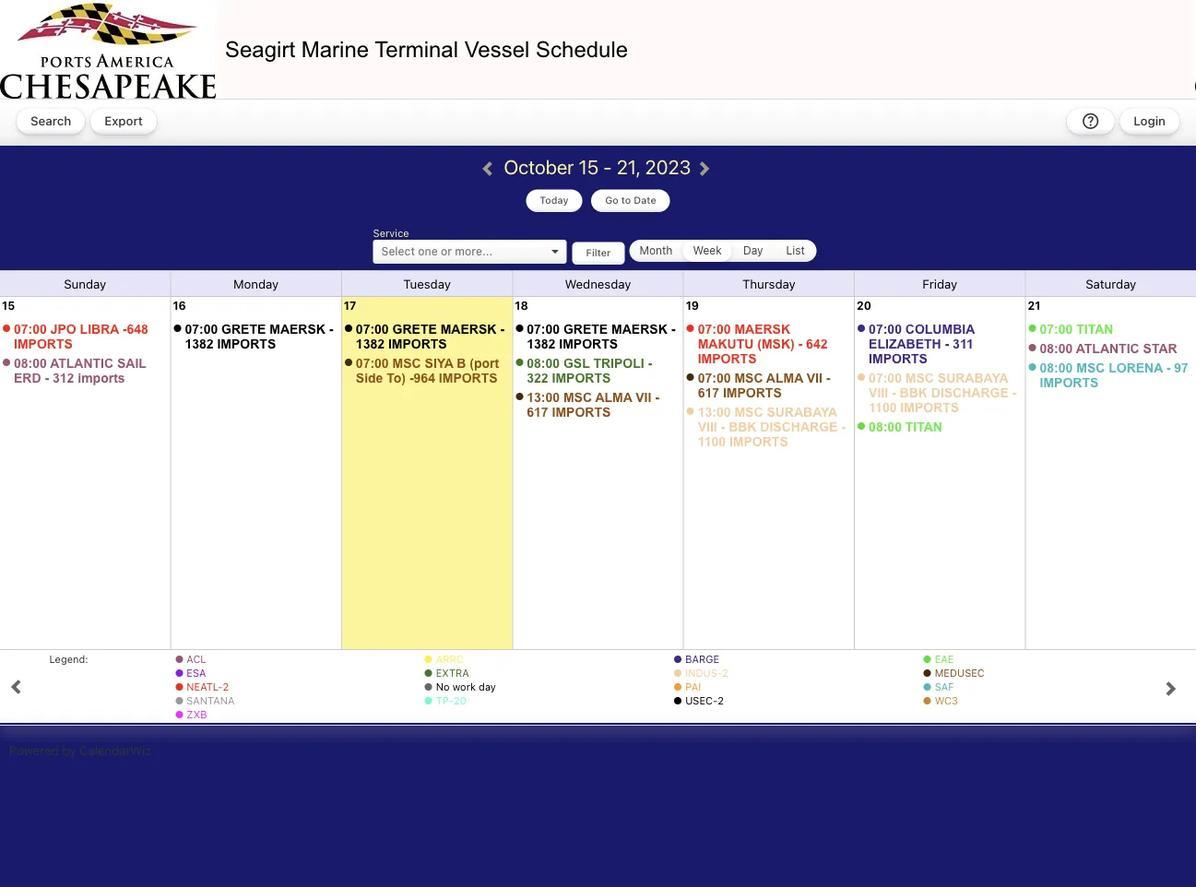 Task type: vqa. For each thing, say whether or not it's contained in the screenshot.
13
no



Task type: describe. For each thing, give the bounding box(es) containing it.
legend:
[[49, 653, 88, 665]]

go to next week image
[[1162, 682, 1195, 691]]

neatl-
[[187, 681, 223, 693]]

neatl-2
[[187, 681, 229, 693]]

07:00 inside 07:00 msc alma vii - 617 imports
[[698, 371, 731, 385]]

07:00 columbia elizabeth - 311 imports
[[869, 322, 975, 366]]

list link
[[777, 240, 814, 261]]

terminal
[[375, 37, 458, 62]]

322
[[527, 371, 549, 385]]

08:00 msc lorena - 97 imports link
[[1040, 361, 1189, 390]]

312
[[53, 371, 74, 385]]

- inside 08:00 atlantic sail erd - 312 imports
[[45, 371, 49, 385]]

1 horizontal spatial 15
[[579, 155, 599, 178]]

617 for 13:00 msc alma vii - 617 imports
[[527, 405, 549, 419]]

08:00 for 07:00 jpo libra -648 imports
[[14, 356, 47, 370]]

0 vertical spatial 20
[[857, 299, 872, 312]]

imports inside 07:00 maersk makutu (msk) - 642 imports
[[698, 351, 757, 366]]

13:00 for bbk
[[698, 405, 731, 419]]

2 for neatl-
[[223, 681, 229, 693]]

08:00 gsl tripoli - 322 imports
[[527, 356, 652, 385]]

1100 for 13:00 msc surabaya viii - bbk discharge - 1100 imports
[[698, 434, 726, 449]]

lorena
[[1109, 361, 1163, 375]]

grete for 07:00 msc siya b (port side to) -964 imports
[[393, 322, 437, 336]]

maersk inside 07:00 maersk makutu (msk) - 642 imports
[[735, 322, 791, 336]]

msc for 07:00 msc surabaya viii - bbk discharge - 1100 imports
[[906, 371, 934, 385]]

help link
[[1067, 108, 1115, 134]]

07:00 for 21
[[1040, 322, 1073, 336]]

discharge for 13:00 msc surabaya viii - bbk discharge - 1100 imports
[[760, 420, 838, 434]]

monday
[[233, 276, 279, 291]]

october 15 - 21, 2023
[[504, 155, 696, 178]]

calendarwiz
[[79, 744, 152, 758]]

viii for 07:00
[[869, 386, 888, 400]]

go to previous week image
[[1, 681, 33, 690]]

imports down monday
[[217, 337, 276, 351]]

go to next week image
[[696, 158, 728, 167]]

titan for 08:00 titan
[[906, 420, 943, 434]]

2 for indus-
[[722, 667, 728, 679]]

filter link
[[572, 242, 625, 265]]

gsl
[[564, 356, 590, 370]]

07:00 columbia elizabeth - 311 imports link
[[869, 322, 975, 366]]

imports inside 13:00 msc alma vii - 617 imports
[[552, 405, 611, 419]]

13:00 msc alma vii - 617 imports link
[[527, 390, 659, 419]]

08:00 msc lorena - 97 imports
[[1040, 361, 1189, 390]]

07:00 grete maersk - 1382 imports for 07:00 msc siya b (port side to) -964 imports
[[356, 322, 504, 351]]

07:00 maersk makutu (msk) - 642 imports
[[698, 322, 828, 366]]

07:00 for 17
[[356, 322, 389, 336]]

maersk for 18
[[612, 322, 668, 336]]

login
[[1134, 113, 1166, 128]]

schedule
[[536, 37, 628, 62]]

search link
[[17, 108, 85, 134]]

thursday
[[743, 276, 796, 291]]

usec-2
[[686, 695, 724, 707]]

13:00 msc alma vii - 617 imports
[[527, 390, 659, 419]]

or
[[441, 244, 452, 257]]

powered
[[9, 744, 59, 758]]

13:00 for 617
[[527, 390, 560, 405]]

97
[[1175, 361, 1189, 375]]

- inside 07:00 columbia elizabeth - 311 imports
[[945, 337, 949, 351]]

help
[[1081, 109, 1101, 132]]

07:00 grete maersk - 1382 imports for 08:00 gsl tripoli - 322 imports
[[527, 322, 676, 351]]

17
[[344, 299, 356, 312]]

- inside "08:00 msc lorena - 97 imports"
[[1167, 361, 1171, 375]]

imports inside 13:00 msc surabaya viii - bbk discharge - 1100 imports
[[730, 434, 788, 449]]

07:00 msc siya b (port side to) -964 imports link
[[356, 356, 499, 385]]

b
[[457, 356, 466, 370]]

imports up the 07:00 msc siya b (port side to) -964 imports
[[388, 337, 447, 351]]

imports inside "07:00 msc surabaya viii - bbk discharge - 1100 imports"
[[901, 400, 960, 415]]

to
[[622, 194, 631, 206]]

07:00 for 20
[[869, 322, 902, 336]]

wednesday
[[565, 276, 631, 291]]

18
[[515, 299, 528, 312]]

erd
[[14, 371, 41, 385]]

friday
[[923, 276, 958, 291]]

bbk for 07:00
[[900, 386, 928, 400]]

07:00 msc alma vii - 617 imports
[[698, 371, 831, 400]]

07:00 msc surabaya viii - bbk discharge - 1100 imports link
[[869, 371, 1017, 415]]

- inside 08:00 gsl tripoli - 322 imports
[[648, 356, 652, 370]]

08:00 atlantic star link
[[1040, 341, 1178, 356]]

saf
[[935, 681, 954, 693]]

2 for usec-
[[718, 695, 724, 707]]

barge
[[686, 653, 720, 665]]

week
[[693, 244, 722, 257]]

pai
[[686, 681, 701, 693]]

07:00 for 15
[[14, 322, 47, 336]]

08:00 atlantic star
[[1040, 341, 1178, 356]]

login link
[[1120, 108, 1180, 134]]

07:00 grete maersk - 1382 imports link for 08:00
[[527, 322, 676, 351]]

powered by calendarwiz link
[[9, 739, 152, 763]]

more...
[[455, 244, 493, 257]]

imports inside 07:00 msc alma vii - 617 imports
[[723, 386, 782, 400]]

filter
[[586, 247, 611, 258]]

07:00 msc alma vii - 617 imports link
[[698, 371, 831, 400]]

month link
[[630, 240, 682, 261]]

sail
[[117, 356, 146, 370]]

go to previous week image
[[468, 158, 501, 167]]

tripoli
[[593, 356, 644, 370]]

indus-
[[686, 667, 722, 679]]

- inside the 07:00 msc siya b (port side to) -964 imports
[[410, 371, 414, 385]]

imports up gsl
[[559, 337, 618, 351]]

642
[[806, 337, 828, 351]]

1 vertical spatial 20
[[454, 695, 467, 707]]

maersk for 17
[[441, 322, 497, 336]]

usec-
[[686, 695, 718, 707]]

1100 for 07:00 msc surabaya viii - bbk discharge - 1100 imports
[[869, 400, 897, 415]]

one
[[418, 244, 438, 257]]

date
[[634, 194, 657, 206]]

2023
[[645, 155, 691, 178]]

today link
[[526, 190, 583, 212]]

side
[[356, 371, 383, 385]]

13:00 msc surabaya viii - bbk discharge - 1100 imports link
[[698, 405, 846, 449]]

select one or more...
[[382, 244, 493, 257]]

surabaya for 07:00 msc surabaya viii - bbk discharge - 1100 imports
[[938, 371, 1008, 385]]

07:00 titan link
[[1040, 322, 1114, 336]]

week link
[[684, 240, 731, 261]]

sunday
[[64, 276, 106, 291]]

santana
[[187, 695, 235, 707]]



Task type: locate. For each thing, give the bounding box(es) containing it.
bbk down 07:00 msc alma vii - 617 imports
[[729, 420, 757, 434]]

discharge inside 13:00 msc surabaya viii - bbk discharge - 1100 imports
[[760, 420, 838, 434]]

- inside 13:00 msc alma vii - 617 imports
[[655, 390, 659, 405]]

1 maersk from the left
[[270, 322, 326, 336]]

1 horizontal spatial titan
[[1077, 322, 1114, 336]]

vii for 07:00 msc alma vii - 617 imports
[[807, 371, 823, 385]]

964
[[414, 371, 435, 385]]

imports inside 07:00 jpo libra -648 imports
[[14, 337, 73, 351]]

today
[[540, 194, 569, 206]]

1 horizontal spatial 13:00
[[698, 405, 731, 419]]

0 horizontal spatial 1382
[[185, 337, 214, 351]]

bbk up 08:00 titan link
[[900, 386, 928, 400]]

1100 up 08:00 titan link
[[869, 400, 897, 415]]

bbk inside 13:00 msc surabaya viii - bbk discharge - 1100 imports
[[729, 420, 757, 434]]

13:00 inside 13:00 msc alma vii - 617 imports
[[527, 390, 560, 405]]

617 inside 13:00 msc alma vii - 617 imports
[[527, 405, 549, 419]]

1382
[[185, 337, 214, 351], [356, 337, 385, 351], [527, 337, 556, 351]]

07:00 up makutu
[[698, 322, 731, 336]]

titan
[[1077, 322, 1114, 336], [906, 420, 943, 434]]

0 horizontal spatial alma
[[595, 390, 632, 405]]

imports inside 08:00 gsl tripoli - 322 imports
[[552, 371, 611, 385]]

0 vertical spatial viii
[[869, 386, 888, 400]]

marine
[[301, 37, 369, 62]]

13:00 down 322
[[527, 390, 560, 405]]

tp-
[[436, 695, 454, 707]]

0 horizontal spatial 07:00 grete maersk - 1382 imports link
[[185, 322, 333, 351]]

msc for 08:00 msc lorena - 97 imports
[[1077, 361, 1105, 375]]

1 1382 from the left
[[185, 337, 214, 351]]

07:00 down makutu
[[698, 371, 731, 385]]

1 vertical spatial titan
[[906, 420, 943, 434]]

grete up the siya
[[393, 322, 437, 336]]

0 vertical spatial atlantic
[[1076, 341, 1140, 356]]

1 horizontal spatial 1382
[[356, 337, 385, 351]]

617 down 322
[[527, 405, 549, 419]]

0 vertical spatial titan
[[1077, 322, 1114, 336]]

0 horizontal spatial 07:00 grete maersk - 1382 imports
[[185, 322, 333, 351]]

2 up santana
[[223, 681, 229, 693]]

no work day
[[436, 681, 496, 693]]

titan up 08:00 atlantic star
[[1077, 322, 1114, 336]]

imports down 08:00 gsl tripoli - 322 imports
[[552, 405, 611, 419]]

07:00 grete maersk - 1382 imports down monday
[[185, 322, 333, 351]]

1 vertical spatial vii
[[636, 390, 652, 405]]

atlantic
[[1076, 341, 1140, 356], [50, 356, 114, 370]]

october
[[504, 155, 574, 178]]

07:00 for 19
[[698, 322, 731, 336]]

07:00 inside 07:00 maersk makutu (msk) - 642 imports
[[698, 322, 731, 336]]

bbk
[[900, 386, 928, 400], [729, 420, 757, 434]]

star
[[1143, 341, 1178, 356]]

07:00 grete maersk - 1382 imports link down monday
[[185, 322, 333, 351]]

3 1382 from the left
[[527, 337, 556, 351]]

13:00
[[527, 390, 560, 405], [698, 405, 731, 419]]

eae
[[935, 653, 954, 665]]

msc down 07:00 maersk makutu (msk) - 642 imports
[[735, 371, 763, 385]]

discharge down 07:00 msc alma vii - 617 imports
[[760, 420, 838, 434]]

0 horizontal spatial surabaya
[[767, 405, 837, 419]]

by
[[62, 744, 76, 758]]

13:00 down 07:00 msc alma vii - 617 imports link
[[698, 405, 731, 419]]

08:00 inside 08:00 atlantic sail erd - 312 imports
[[14, 356, 47, 370]]

1 vertical spatial alma
[[595, 390, 632, 405]]

07:00 grete maersk - 1382 imports link
[[185, 322, 333, 351], [356, 322, 504, 351], [527, 322, 676, 351]]

1382 for 08:00 gsl tripoli - 322 imports
[[527, 337, 556, 351]]

1 horizontal spatial vii
[[807, 371, 823, 385]]

08:00 atlantic sail erd - 312 imports link
[[14, 356, 146, 385]]

imports down 08:00 atlantic star
[[1040, 375, 1099, 390]]

07:00 down the 17
[[356, 322, 389, 336]]

07:00 inside the 07:00 msc siya b (port side to) -964 imports
[[356, 356, 389, 370]]

07:00 down 18
[[527, 322, 560, 336]]

libra
[[80, 322, 119, 336]]

0 horizontal spatial bbk
[[729, 420, 757, 434]]

bbk for 13:00
[[729, 420, 757, 434]]

0 horizontal spatial atlantic
[[50, 356, 114, 370]]

1100 inside 13:00 msc surabaya viii - bbk discharge - 1100 imports
[[698, 434, 726, 449]]

- inside 07:00 maersk makutu (msk) - 642 imports
[[798, 337, 803, 351]]

msc for 13:00 msc alma vii - 617 imports
[[564, 390, 592, 405]]

0 vertical spatial 2
[[722, 667, 728, 679]]

msc down 08:00 gsl tripoli - 322 imports
[[564, 390, 592, 405]]

grete down monday
[[222, 322, 266, 336]]

1 horizontal spatial surabaya
[[938, 371, 1008, 385]]

imports inside 07:00 columbia elizabeth - 311 imports
[[869, 351, 928, 366]]

0 horizontal spatial 1100
[[698, 434, 726, 449]]

siya
[[425, 356, 453, 370]]

08:00 inside "08:00 msc lorena - 97 imports"
[[1040, 361, 1073, 375]]

alma inside 13:00 msc alma vii - 617 imports
[[595, 390, 632, 405]]

vessel
[[465, 37, 530, 62]]

tuesday
[[403, 276, 451, 291]]

surabaya inside 13:00 msc surabaya viii - bbk discharge - 1100 imports
[[767, 405, 837, 419]]

1 vertical spatial bbk
[[729, 420, 757, 434]]

0 vertical spatial 1100
[[869, 400, 897, 415]]

imports down b
[[439, 371, 498, 385]]

surabaya down the 311
[[938, 371, 1008, 385]]

indus-2
[[686, 667, 728, 679]]

07:00 grete maersk - 1382 imports link for 07:00
[[356, 322, 504, 351]]

0 horizontal spatial 15
[[2, 299, 15, 312]]

2 horizontal spatial 07:00 grete maersk - 1382 imports link
[[527, 322, 676, 351]]

atlantic for jpo
[[50, 356, 114, 370]]

1 horizontal spatial bbk
[[900, 386, 928, 400]]

jpo
[[50, 322, 76, 336]]

1 vertical spatial 617
[[527, 405, 549, 419]]

- inside 07:00 msc alma vii - 617 imports
[[826, 371, 831, 385]]

07:00 for 16
[[185, 322, 218, 336]]

1 07:00 grete maersk - 1382 imports from the left
[[185, 322, 333, 351]]

13:00 msc surabaya viii - bbk discharge - 1100 imports
[[698, 405, 846, 449]]

maersk
[[270, 322, 326, 336], [441, 322, 497, 336], [612, 322, 668, 336], [735, 322, 791, 336]]

list
[[786, 244, 805, 257]]

no
[[436, 681, 450, 693]]

viii inside "07:00 msc surabaya viii - bbk discharge - 1100 imports"
[[869, 386, 888, 400]]

maersk down monday
[[270, 322, 326, 336]]

vii
[[807, 371, 823, 385], [636, 390, 652, 405]]

08:00 gsl tripoli - 322 imports link
[[527, 356, 652, 385]]

titan down the 07:00 msc surabaya viii - bbk discharge - 1100 imports link
[[906, 420, 943, 434]]

msc inside "08:00 msc lorena - 97 imports"
[[1077, 361, 1105, 375]]

1 vertical spatial discharge
[[760, 420, 838, 434]]

1 horizontal spatial 20
[[857, 299, 872, 312]]

07:00 down elizabeth
[[869, 371, 902, 385]]

imports down makutu
[[698, 351, 757, 366]]

2 maersk from the left
[[441, 322, 497, 336]]

1 horizontal spatial 07:00 grete maersk - 1382 imports link
[[356, 322, 504, 351]]

0 vertical spatial bbk
[[900, 386, 928, 400]]

acl
[[187, 653, 206, 665]]

maersk up (msk)
[[735, 322, 791, 336]]

3 07:00 grete maersk - 1382 imports link from the left
[[527, 322, 676, 351]]

bbk inside "07:00 msc surabaya viii - bbk discharge - 1100 imports"
[[900, 386, 928, 400]]

19
[[686, 299, 699, 312]]

08:00 for 07:00 grete maersk - 1382 imports
[[527, 356, 560, 370]]

surabaya for 13:00 msc surabaya viii - bbk discharge - 1100 imports
[[767, 405, 837, 419]]

21,
[[617, 155, 641, 178]]

07:00
[[14, 322, 47, 336], [185, 322, 218, 336], [356, 322, 389, 336], [527, 322, 560, 336], [698, 322, 731, 336], [869, 322, 902, 336], [1040, 322, 1073, 336], [356, 356, 389, 370], [698, 371, 731, 385], [869, 371, 902, 385]]

imports down gsl
[[552, 371, 611, 385]]

imports up 13:00 msc surabaya viii - bbk discharge - 1100 imports
[[723, 386, 782, 400]]

2
[[722, 667, 728, 679], [223, 681, 229, 693], [718, 695, 724, 707]]

viii up 08:00 titan
[[869, 386, 888, 400]]

0 vertical spatial discharge
[[931, 386, 1009, 400]]

0 horizontal spatial 13:00
[[527, 390, 560, 405]]

atlantic up 312
[[50, 356, 114, 370]]

08:00 atlantic sail erd - 312 imports
[[14, 356, 146, 385]]

go to date
[[605, 194, 657, 206]]

21
[[1028, 299, 1041, 312]]

1382 down 16
[[185, 337, 214, 351]]

2 horizontal spatial 1382
[[527, 337, 556, 351]]

msc down 07:00 msc alma vii - 617 imports
[[735, 405, 763, 419]]

day
[[743, 244, 763, 257]]

imports inside the 07:00 msc siya b (port side to) -964 imports
[[439, 371, 498, 385]]

0 horizontal spatial discharge
[[760, 420, 838, 434]]

2 horizontal spatial grete
[[564, 322, 608, 336]]

medusec
[[935, 667, 985, 679]]

imports down jpo at top left
[[14, 337, 73, 351]]

imports down 07:00 msc alma vii - 617 imports link
[[730, 434, 788, 449]]

discharge down the 311
[[931, 386, 1009, 400]]

1 vertical spatial 15
[[2, 299, 15, 312]]

maersk for 16
[[270, 322, 326, 336]]

vii for 13:00 msc alma vii - 617 imports
[[636, 390, 652, 405]]

triangle 1 s image
[[548, 244, 562, 259]]

1 horizontal spatial grete
[[393, 322, 437, 336]]

08:00 inside 08:00 gsl tripoli - 322 imports
[[527, 356, 560, 370]]

1 vertical spatial viii
[[698, 420, 717, 434]]

0 vertical spatial vii
[[807, 371, 823, 385]]

07:00 inside "07:00 msc surabaya viii - bbk discharge - 1100 imports"
[[869, 371, 902, 385]]

617 for 07:00 msc alma vii - 617 imports
[[698, 386, 720, 400]]

07:00 jpo libra -648 imports link
[[14, 322, 148, 351]]

alma for 07:00 msc alma vii - 617 imports
[[766, 371, 803, 385]]

vii inside 13:00 msc alma vii - 617 imports
[[636, 390, 652, 405]]

alma for 13:00 msc alma vii - 617 imports
[[595, 390, 632, 405]]

648
[[127, 322, 148, 336]]

1 07:00 grete maersk - 1382 imports link from the left
[[185, 322, 333, 351]]

msc down 07:00 columbia elizabeth - 311 imports
[[906, 371, 934, 385]]

arrc
[[436, 653, 464, 665]]

1382 up side
[[356, 337, 385, 351]]

elizabeth
[[869, 337, 942, 351]]

15
[[579, 155, 599, 178], [2, 299, 15, 312]]

to)
[[387, 371, 406, 385]]

maersk up b
[[441, 322, 497, 336]]

1100 inside "07:00 msc surabaya viii - bbk discharge - 1100 imports"
[[869, 400, 897, 415]]

vii down 642 on the right of the page
[[807, 371, 823, 385]]

20 up elizabeth
[[857, 299, 872, 312]]

(msk)
[[758, 337, 795, 351]]

esa
[[187, 667, 206, 679]]

07:00 titan
[[1040, 322, 1114, 336]]

atlantic for titan
[[1076, 341, 1140, 356]]

2 grete from the left
[[393, 322, 437, 336]]

2 vertical spatial 2
[[718, 695, 724, 707]]

titan for 07:00 titan
[[1077, 322, 1114, 336]]

07:00 inside 07:00 jpo libra -648 imports
[[14, 322, 47, 336]]

13:00 inside 13:00 msc surabaya viii - bbk discharge - 1100 imports
[[698, 405, 731, 419]]

go to date link
[[591, 190, 670, 212]]

imports
[[78, 371, 125, 385]]

surabaya inside "07:00 msc surabaya viii - bbk discharge - 1100 imports"
[[938, 371, 1008, 385]]

select
[[382, 244, 415, 257]]

imports down elizabeth
[[869, 351, 928, 366]]

vii inside 07:00 msc alma vii - 617 imports
[[807, 371, 823, 385]]

3 grete from the left
[[564, 322, 608, 336]]

0 horizontal spatial viii
[[698, 420, 717, 434]]

makutu
[[698, 337, 754, 351]]

0 horizontal spatial vii
[[636, 390, 652, 405]]

atlantic up 08:00 msc lorena - 97 imports link on the right
[[1076, 341, 1140, 356]]

1 vertical spatial 2
[[223, 681, 229, 693]]

msc inside 07:00 msc alma vii - 617 imports
[[735, 371, 763, 385]]

search
[[30, 113, 71, 128]]

3 maersk from the left
[[612, 322, 668, 336]]

07:00 grete maersk - 1382 imports up 'tripoli'
[[527, 322, 676, 351]]

day
[[479, 681, 496, 693]]

1 vertical spatial surabaya
[[767, 405, 837, 419]]

(port
[[470, 356, 499, 370]]

msc up "to)"
[[393, 356, 421, 370]]

07:00 up side
[[356, 356, 389, 370]]

0 horizontal spatial 617
[[527, 405, 549, 419]]

0 vertical spatial 617
[[698, 386, 720, 400]]

0 vertical spatial 13:00
[[527, 390, 560, 405]]

1 vertical spatial atlantic
[[50, 356, 114, 370]]

08:00 for 07:00 titan
[[1040, 341, 1073, 356]]

2 1382 from the left
[[356, 337, 385, 351]]

07:00 left jpo at top left
[[14, 322, 47, 336]]

surabaya down 07:00 msc alma vii - 617 imports
[[767, 405, 837, 419]]

msc inside 13:00 msc alma vii - 617 imports
[[564, 390, 592, 405]]

0 vertical spatial 15
[[579, 155, 599, 178]]

imports inside "08:00 msc lorena - 97 imports"
[[1040, 375, 1099, 390]]

viii down 07:00 msc alma vii - 617 imports
[[698, 420, 717, 434]]

1382 up 322
[[527, 337, 556, 351]]

vii down 'tripoli'
[[636, 390, 652, 405]]

maersk up 'tripoli'
[[612, 322, 668, 336]]

1382 for 07:00 msc siya b (port side to) -964 imports
[[356, 337, 385, 351]]

alma down (msk)
[[766, 371, 803, 385]]

1 horizontal spatial discharge
[[931, 386, 1009, 400]]

discharge inside "07:00 msc surabaya viii - bbk discharge - 1100 imports"
[[931, 386, 1009, 400]]

07:00 msc siya b (port side to) -964 imports
[[356, 356, 499, 385]]

07:00 grete maersk - 1382 imports link up the siya
[[356, 322, 504, 351]]

1 horizontal spatial 617
[[698, 386, 720, 400]]

0 horizontal spatial titan
[[906, 420, 943, 434]]

07:00 grete maersk - 1382 imports
[[185, 322, 333, 351], [356, 322, 504, 351], [527, 322, 676, 351]]

msc for 07:00 msc alma vii - 617 imports
[[735, 371, 763, 385]]

1 vertical spatial 1100
[[698, 434, 726, 449]]

msc down 08:00 atlantic star
[[1077, 361, 1105, 375]]

2 horizontal spatial 07:00 grete maersk - 1382 imports
[[527, 322, 676, 351]]

07:00 msc surabaya viii - bbk discharge - 1100 imports
[[869, 371, 1017, 415]]

alma inside 07:00 msc alma vii - 617 imports
[[766, 371, 803, 385]]

-
[[604, 155, 612, 178], [122, 322, 127, 336], [329, 322, 333, 336], [500, 322, 504, 336], [671, 322, 676, 336], [798, 337, 803, 351], [945, 337, 949, 351], [648, 356, 652, 370], [1167, 361, 1171, 375], [45, 371, 49, 385], [410, 371, 414, 385], [826, 371, 831, 385], [892, 386, 896, 400], [1013, 386, 1017, 400], [655, 390, 659, 405], [721, 420, 725, 434], [842, 420, 846, 434]]

1100 down 07:00 msc alma vii - 617 imports link
[[698, 434, 726, 449]]

alma down 'tripoli'
[[595, 390, 632, 405]]

go
[[605, 194, 619, 206]]

07:00 down 21
[[1040, 322, 1073, 336]]

discharge
[[931, 386, 1009, 400], [760, 420, 838, 434]]

15 up erd
[[2, 299, 15, 312]]

2 07:00 grete maersk - 1382 imports link from the left
[[356, 322, 504, 351]]

20 down work
[[454, 695, 467, 707]]

0 vertical spatial surabaya
[[938, 371, 1008, 385]]

work
[[453, 681, 476, 693]]

1 horizontal spatial atlantic
[[1076, 341, 1140, 356]]

07:00 inside 07:00 columbia elizabeth - 311 imports
[[869, 322, 902, 336]]

msc inside 13:00 msc surabaya viii - bbk discharge - 1100 imports
[[735, 405, 763, 419]]

powered by calendarwiz
[[9, 744, 152, 758]]

service
[[373, 227, 409, 239]]

0 horizontal spatial grete
[[222, 322, 266, 336]]

3 07:00 grete maersk - 1382 imports from the left
[[527, 322, 676, 351]]

2 07:00 grete maersk - 1382 imports from the left
[[356, 322, 504, 351]]

15 left 21, at right top
[[579, 155, 599, 178]]

imports up 08:00 titan link
[[901, 400, 960, 415]]

07:00 jpo libra -648 imports
[[14, 322, 148, 351]]

1 horizontal spatial alma
[[766, 371, 803, 385]]

0 vertical spatial alma
[[766, 371, 803, 385]]

export
[[104, 113, 143, 128]]

4 maersk from the left
[[735, 322, 791, 336]]

viii for 13:00
[[698, 420, 717, 434]]

msc for 07:00 msc siya b (port side to) -964 imports
[[393, 356, 421, 370]]

07:00 grete maersk - 1382 imports up the siya
[[356, 322, 504, 351]]

07:00 for 18
[[527, 322, 560, 336]]

08:00
[[1040, 341, 1073, 356], [14, 356, 47, 370], [527, 356, 560, 370], [1040, 361, 1073, 375], [869, 420, 902, 434]]

617 down makutu
[[698, 386, 720, 400]]

07:00 down 16
[[185, 322, 218, 336]]

msc inside the 07:00 msc siya b (port side to) -964 imports
[[393, 356, 421, 370]]

tp-20
[[436, 695, 467, 707]]

1 horizontal spatial 07:00 grete maersk - 1382 imports
[[356, 322, 504, 351]]

07:00 up elizabeth
[[869, 322, 902, 336]]

617 inside 07:00 msc alma vii - 617 imports
[[698, 386, 720, 400]]

1 horizontal spatial viii
[[869, 386, 888, 400]]

2 down indus-2
[[718, 695, 724, 707]]

- inside 07:00 jpo libra -648 imports
[[122, 322, 127, 336]]

0 horizontal spatial 20
[[454, 695, 467, 707]]

seagirt
[[225, 37, 295, 62]]

grete up gsl
[[564, 322, 608, 336]]

wc3
[[935, 695, 958, 707]]

go to http://www.pachesapeake.com image
[[0, 0, 216, 99]]

msc for 13:00 msc surabaya viii - bbk discharge - 1100 imports
[[735, 405, 763, 419]]

grete for 08:00 gsl tripoli - 322 imports
[[564, 322, 608, 336]]

2 up the usec-2
[[722, 667, 728, 679]]

discharge for 07:00 msc surabaya viii - bbk discharge - 1100 imports
[[931, 386, 1009, 400]]

1 vertical spatial 13:00
[[698, 405, 731, 419]]

viii inside 13:00 msc surabaya viii - bbk discharge - 1100 imports
[[698, 420, 717, 434]]

07:00 grete maersk - 1382 imports link up 'tripoli'
[[527, 322, 676, 351]]

msc inside "07:00 msc surabaya viii - bbk discharge - 1100 imports"
[[906, 371, 934, 385]]

atlantic inside 08:00 atlantic sail erd - 312 imports
[[50, 356, 114, 370]]

1 grete from the left
[[222, 322, 266, 336]]

1 horizontal spatial 1100
[[869, 400, 897, 415]]



